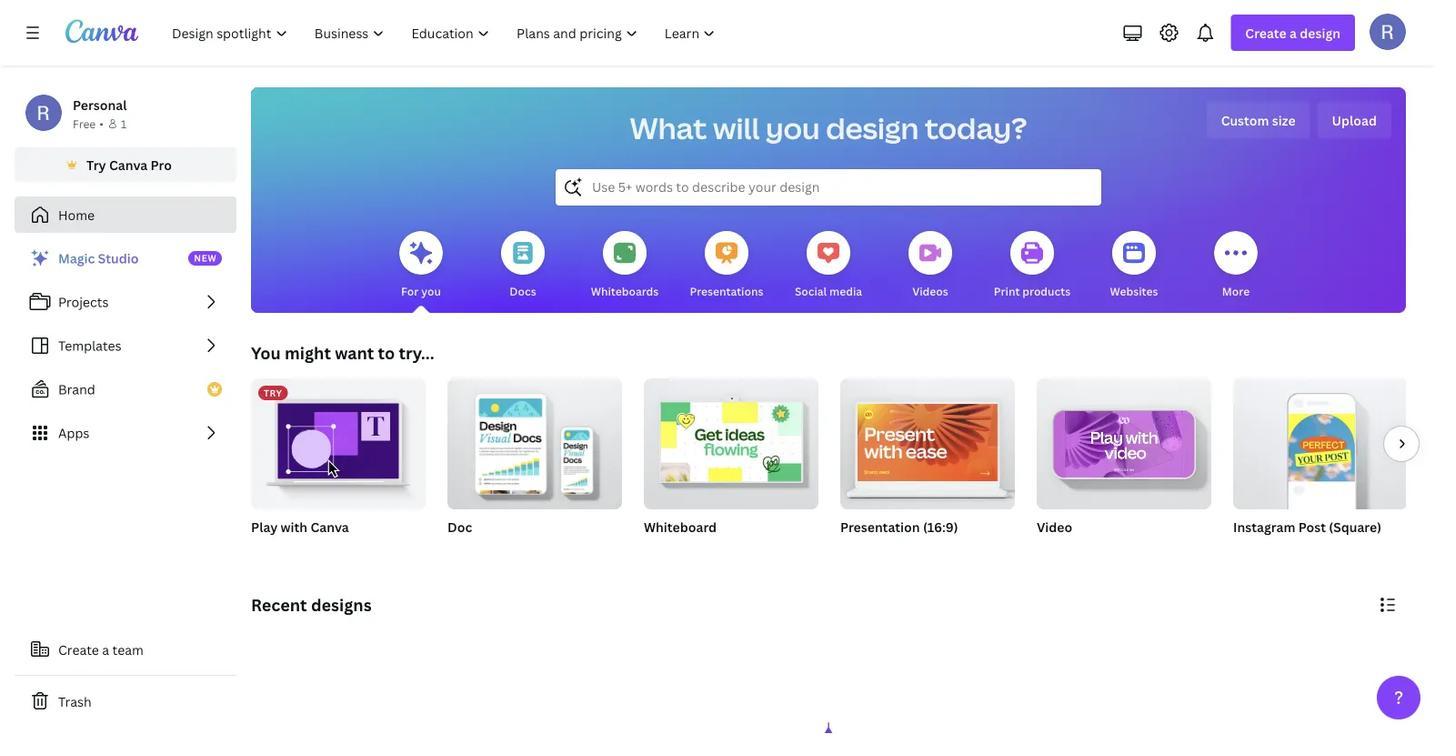 Task type: locate. For each thing, give the bounding box(es) containing it.
products
[[1023, 283, 1071, 298]]

create left team
[[58, 641, 99, 658]]

recent
[[251, 594, 307, 616]]

try down •
[[87, 156, 106, 173]]

projects link
[[15, 284, 237, 320]]

trash
[[58, 693, 92, 710]]

you right for
[[421, 283, 441, 298]]

video
[[1037, 518, 1073, 536]]

1 horizontal spatial a
[[1290, 24, 1298, 41]]

canva left pro
[[109, 156, 148, 173]]

1 horizontal spatial design
[[1301, 24, 1341, 41]]

post
[[1299, 518, 1327, 536]]

create up custom size dropdown button on the right of the page
[[1246, 24, 1287, 41]]

custom size
[[1222, 111, 1296, 129]]

websites button
[[1111, 218, 1159, 313]]

brand
[[58, 381, 95, 398]]

try inside play with canva group
[[264, 387, 283, 399]]

home link
[[15, 197, 237, 233]]

doc group
[[448, 371, 622, 559]]

print
[[994, 283, 1020, 298]]

canva
[[109, 156, 148, 173], [311, 518, 349, 536]]

design left ruby anderson image
[[1301, 24, 1341, 41]]

what
[[630, 108, 708, 148]]

0 horizontal spatial create
[[58, 641, 99, 658]]

a inside the create a team button
[[102, 641, 109, 658]]

group for doc
[[448, 371, 622, 510]]

social
[[795, 283, 827, 298]]

free
[[73, 116, 96, 131]]

3 group from the left
[[841, 371, 1016, 510]]

group for video
[[1037, 371, 1212, 510]]

you
[[251, 342, 281, 364]]

a inside create a design dropdown button
[[1290, 24, 1298, 41]]

what will you design today?
[[630, 108, 1028, 148]]

try canva pro
[[87, 156, 172, 173]]

want
[[335, 342, 374, 364]]

0 horizontal spatial try
[[87, 156, 106, 173]]

create a team button
[[15, 632, 237, 668]]

a left team
[[102, 641, 109, 658]]

1 horizontal spatial try
[[264, 387, 283, 399]]

list containing magic studio
[[15, 240, 237, 451]]

presentations button
[[690, 218, 764, 313]]

1 horizontal spatial canva
[[311, 518, 349, 536]]

custom
[[1222, 111, 1270, 129]]

pro
[[151, 156, 172, 173]]

1 horizontal spatial you
[[766, 108, 820, 148]]

new
[[194, 252, 217, 264]]

×
[[870, 542, 875, 557]]

a
[[1290, 24, 1298, 41], [102, 641, 109, 658]]

create inside the create a team button
[[58, 641, 99, 658]]

templates link
[[15, 328, 237, 364]]

upload
[[1333, 111, 1378, 129]]

free •
[[73, 116, 104, 131]]

1 vertical spatial canva
[[311, 518, 349, 536]]

try inside button
[[87, 156, 106, 173]]

1
[[121, 116, 127, 131]]

1080
[[877, 542, 905, 557]]

for you button
[[399, 218, 443, 313]]

list
[[15, 240, 237, 451]]

instagram post (square) group
[[1234, 371, 1409, 559]]

a up size
[[1290, 24, 1298, 41]]

a for design
[[1290, 24, 1298, 41]]

1 horizontal spatial create
[[1246, 24, 1287, 41]]

designs
[[311, 594, 372, 616]]

today?
[[925, 108, 1028, 148]]

you right will
[[766, 108, 820, 148]]

1 group from the left
[[448, 371, 622, 510]]

0 vertical spatial canva
[[109, 156, 148, 173]]

magic studio
[[58, 250, 139, 267]]

create
[[1246, 24, 1287, 41], [58, 641, 99, 658]]

you
[[766, 108, 820, 148], [421, 283, 441, 298]]

create inside create a design dropdown button
[[1246, 24, 1287, 41]]

0 vertical spatial design
[[1301, 24, 1341, 41]]

try for try
[[264, 387, 283, 399]]

play with canva
[[251, 518, 349, 536]]

studio
[[98, 250, 139, 267]]

2 group from the left
[[644, 371, 819, 510]]

0 vertical spatial a
[[1290, 24, 1298, 41]]

templates
[[58, 337, 122, 354]]

group
[[448, 371, 622, 510], [644, 371, 819, 510], [841, 371, 1016, 510], [1037, 371, 1212, 510], [1234, 371, 1409, 510]]

group for instagram post (square)
[[1234, 371, 1409, 510]]

canva inside group
[[311, 518, 349, 536]]

1 vertical spatial create
[[58, 641, 99, 658]]

1 vertical spatial try
[[264, 387, 283, 399]]

0 vertical spatial try
[[87, 156, 106, 173]]

trash link
[[15, 683, 237, 720]]

1920
[[841, 542, 867, 557]]

try down you
[[264, 387, 283, 399]]

0 horizontal spatial you
[[421, 283, 441, 298]]

try
[[87, 156, 106, 173], [264, 387, 283, 399]]

0 horizontal spatial a
[[102, 641, 109, 658]]

•
[[99, 116, 104, 131]]

(square)
[[1330, 518, 1382, 536]]

canva right with on the bottom of the page
[[311, 518, 349, 536]]

might
[[285, 342, 331, 364]]

home
[[58, 206, 95, 223]]

more button
[[1215, 218, 1258, 313]]

None search field
[[556, 169, 1102, 206]]

group for presentation (16:9)
[[841, 371, 1016, 510]]

design up search search box
[[826, 108, 919, 148]]

a for team
[[102, 641, 109, 658]]

instagram
[[1234, 518, 1296, 536]]

0 horizontal spatial canva
[[109, 156, 148, 173]]

brand link
[[15, 371, 237, 408]]

5 group from the left
[[1234, 371, 1409, 510]]

projects
[[58, 293, 109, 311]]

size
[[1273, 111, 1296, 129]]

apps link
[[15, 415, 237, 451]]

1 vertical spatial a
[[102, 641, 109, 658]]

0 vertical spatial create
[[1246, 24, 1287, 41]]

print products
[[994, 283, 1071, 298]]

whiteboard
[[644, 518, 717, 536]]

1 vertical spatial design
[[826, 108, 919, 148]]

whiteboard group
[[644, 371, 819, 559]]

design
[[1301, 24, 1341, 41], [826, 108, 919, 148]]

1 vertical spatial you
[[421, 283, 441, 298]]

doc
[[448, 518, 472, 536]]

whiteboards button
[[591, 218, 659, 313]]

4 group from the left
[[1037, 371, 1212, 510]]

0 vertical spatial you
[[766, 108, 820, 148]]

will
[[713, 108, 760, 148]]



Task type: vqa. For each thing, say whether or not it's contained in the screenshot.
with
yes



Task type: describe. For each thing, give the bounding box(es) containing it.
create a design
[[1246, 24, 1341, 41]]

more
[[1223, 283, 1250, 298]]

create for create a team
[[58, 641, 99, 658]]

you inside button
[[421, 283, 441, 298]]

recent designs
[[251, 594, 372, 616]]

0 horizontal spatial design
[[826, 108, 919, 148]]

play with canva group
[[251, 379, 426, 537]]

videos button
[[909, 218, 953, 313]]

with
[[281, 518, 308, 536]]

Search search field
[[592, 170, 1066, 205]]

try...
[[399, 342, 435, 364]]

whiteboards
[[591, 283, 659, 298]]

try canva pro button
[[15, 147, 237, 182]]

presentation (16:9) group
[[841, 371, 1016, 559]]

to
[[378, 342, 395, 364]]

upload button
[[1318, 102, 1392, 138]]

ruby anderson image
[[1370, 13, 1407, 50]]

social media
[[795, 283, 863, 298]]

canva inside button
[[109, 156, 148, 173]]

try for try canva pro
[[87, 156, 106, 173]]

for you
[[401, 283, 441, 298]]

(16:9)
[[924, 518, 959, 536]]

custom size button
[[1207, 102, 1311, 138]]

create a team
[[58, 641, 144, 658]]

personal
[[73, 96, 127, 113]]

for
[[401, 283, 419, 298]]

docs
[[510, 283, 537, 298]]

create a design button
[[1231, 15, 1356, 51]]

social media button
[[795, 218, 863, 313]]

instagram post (square)
[[1234, 518, 1382, 536]]

presentation (16:9) 1920 × 1080 px
[[841, 518, 959, 557]]

websites
[[1111, 283, 1159, 298]]

videos
[[913, 283, 949, 298]]

video group
[[1037, 371, 1212, 559]]

apps
[[58, 424, 90, 442]]

team
[[112, 641, 144, 658]]

presentations
[[690, 283, 764, 298]]

create for create a design
[[1246, 24, 1287, 41]]

media
[[830, 283, 863, 298]]

magic
[[58, 250, 95, 267]]

px
[[908, 542, 920, 557]]

print products button
[[994, 218, 1071, 313]]

presentation
[[841, 518, 920, 536]]

you might want to try...
[[251, 342, 435, 364]]

top level navigation element
[[160, 15, 731, 51]]

design inside dropdown button
[[1301, 24, 1341, 41]]

play
[[251, 518, 278, 536]]

docs button
[[501, 218, 545, 313]]



